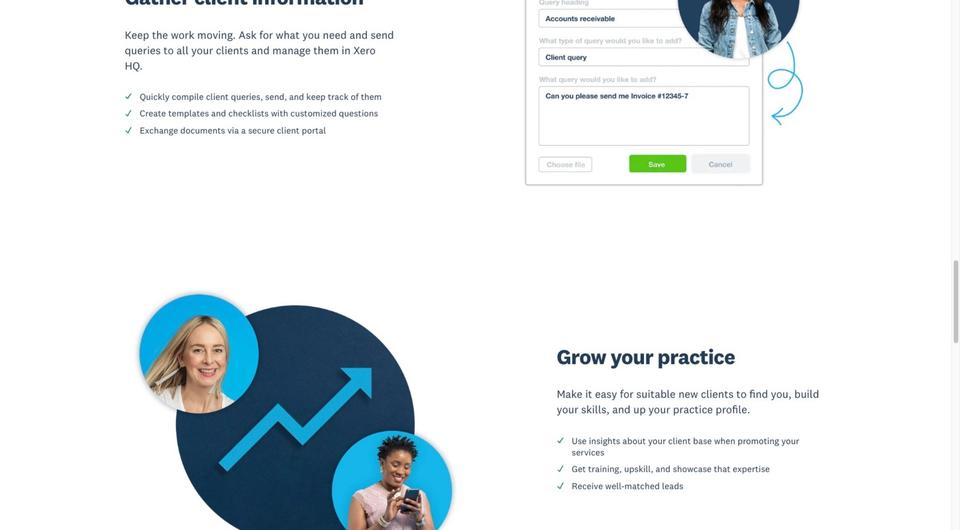 Task type: vqa. For each thing, say whether or not it's contained in the screenshot.
the rightmost of
no



Task type: locate. For each thing, give the bounding box(es) containing it.
the client query interface in xero, with a query stating "can you please send me invoice #12345-7?" image
[[485, 0, 827, 200]]



